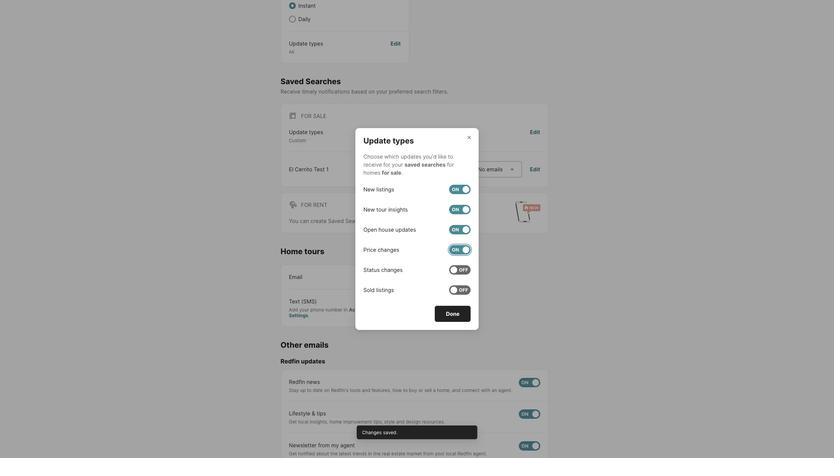 Task type: describe. For each thing, give the bounding box(es) containing it.
el cerrito test 1
[[289, 166, 329, 173]]

with
[[481, 387, 491, 393]]

daily
[[299, 16, 311, 22]]

up
[[300, 387, 306, 393]]

0 vertical spatial in
[[344, 307, 348, 312]]

saved searches receive timely notifications based on your preferred search filters.
[[281, 77, 449, 95]]

2 vertical spatial edit button
[[530, 165, 541, 173]]

update types all
[[289, 40, 323, 55]]

newsletter from my agent get notified about the latest trends in the real estate market from your local redfin agent.
[[289, 442, 487, 456]]

1 horizontal spatial searches
[[346, 218, 369, 224]]

filters.
[[433, 88, 449, 95]]

edit button for update types custom
[[530, 128, 541, 143]]

an
[[492, 387, 498, 393]]

tips
[[317, 410, 326, 417]]

account
[[349, 307, 369, 312]]

update types custom
[[289, 129, 323, 143]]

stay
[[289, 387, 299, 393]]

you
[[289, 218, 299, 224]]

updates inside choose which updates you'd like to receive for your
[[401, 153, 422, 160]]

redfin updates
[[281, 358, 325, 365]]

account settings
[[289, 307, 369, 318]]

2 the from the left
[[374, 451, 381, 456]]

tools
[[350, 387, 361, 393]]

other emails
[[281, 340, 329, 350]]

&
[[312, 410, 316, 417]]

edit for update types all
[[391, 40, 401, 47]]

create
[[311, 218, 327, 224]]

always
[[375, 273, 393, 280]]

saved.
[[383, 429, 398, 435]]

settings
[[289, 313, 309, 318]]

Instant radio
[[289, 2, 296, 9]]

market
[[407, 451, 422, 456]]

homes
[[364, 169, 381, 176]]

improvement
[[344, 419, 373, 425]]

redfin for redfin news stay up to date on redfin's tools and features, how to buy or sell a home, and connect with an agent.
[[289, 378, 305, 385]]

searching
[[385, 218, 410, 224]]

searches
[[422, 161, 446, 168]]

sale
[[313, 113, 327, 119]]

text (sms)
[[289, 298, 317, 305]]

1 vertical spatial .
[[309, 313, 310, 318]]

to inside choose which updates you'd like to receive for your
[[448, 153, 454, 160]]

rent
[[313, 201, 328, 208]]

redfin's
[[331, 387, 349, 393]]

for sale .
[[382, 169, 403, 176]]

on for lifestyle & tips
[[522, 411, 529, 417]]

you'd
[[423, 153, 437, 160]]

trends
[[353, 451, 367, 456]]

0 horizontal spatial to
[[307, 387, 312, 393]]

features,
[[372, 387, 392, 393]]

text
[[289, 298, 300, 305]]

number
[[326, 307, 343, 312]]

redfin inside newsletter from my agent get notified about the latest trends in the real estate market from your local redfin agent.
[[458, 451, 472, 456]]

tours
[[305, 247, 325, 256]]

all
[[289, 49, 295, 55]]

0 vertical spatial from
[[318, 442, 330, 449]]

tips,
[[374, 419, 383, 425]]

agent. inside redfin news stay up to date on redfin's tools and features, how to buy or sell a home, and connect with an agent.
[[499, 387, 513, 393]]

notifications
[[319, 88, 350, 95]]

home tours
[[281, 247, 325, 256]]

update for update types custom
[[289, 129, 308, 136]]

can
[[300, 218, 309, 224]]

account settings link
[[289, 307, 369, 318]]

redfin news stay up to date on redfin's tools and features, how to buy or sell a home, and connect with an agent.
[[289, 378, 513, 393]]

searches inside saved searches receive timely notifications based on your preferred search filters.
[[306, 77, 341, 86]]

add your phone number in
[[289, 307, 349, 312]]

1 vertical spatial from
[[424, 451, 434, 456]]

about
[[317, 451, 329, 456]]

choose which updates you'd like to receive for your
[[364, 153, 454, 168]]

Daily radio
[[289, 16, 296, 22]]

get inside newsletter from my agent get notified about the latest trends in the real estate market from your local redfin agent.
[[289, 451, 297, 456]]

date
[[313, 387, 323, 393]]

update types
[[364, 136, 414, 146]]

for for for sale
[[301, 113, 312, 119]]

for homes
[[364, 161, 455, 176]]

on for searches
[[369, 88, 375, 95]]

based
[[352, 88, 367, 95]]

like
[[439, 153, 447, 160]]

1 vertical spatial saved
[[328, 218, 344, 224]]

style
[[385, 419, 395, 425]]

test
[[314, 166, 325, 173]]

and inside lifestyle & tips get local insights, home improvement tips, style and design resources.
[[397, 419, 405, 425]]

newsletter
[[289, 442, 317, 449]]

types for update types all
[[309, 40, 323, 47]]

on for news
[[324, 387, 330, 393]]

in inside newsletter from my agent get notified about the latest trends in the real estate market from your local redfin agent.
[[368, 451, 372, 456]]

update types element
[[364, 128, 422, 146]]

on for redfin news
[[522, 380, 529, 385]]

timely
[[302, 88, 318, 95]]

you can create saved searches while searching for
[[289, 218, 420, 224]]

local inside newsletter from my agent get notified about the latest trends in the real estate market from your local redfin agent.
[[446, 451, 457, 456]]

update for update types all
[[289, 40, 308, 47]]

preferred
[[389, 88, 413, 95]]

update for update types
[[364, 136, 391, 146]]

your inside choose which updates you'd like to receive for your
[[392, 161, 403, 168]]

real
[[382, 451, 390, 456]]

how
[[393, 387, 402, 393]]

buy
[[409, 387, 418, 393]]



Task type: locate. For each thing, give the bounding box(es) containing it.
sale
[[391, 169, 402, 176]]

types for update types
[[393, 136, 414, 146]]

update
[[289, 40, 308, 47], [289, 129, 308, 136], [364, 136, 391, 146]]

1 horizontal spatial updates
[[401, 153, 422, 160]]

to right like
[[448, 153, 454, 160]]

done
[[446, 310, 460, 317]]

update types dialog
[[356, 128, 479, 330]]

for sale
[[301, 113, 327, 119]]

news
[[307, 378, 320, 385]]

1 horizontal spatial in
[[368, 451, 372, 456]]

saved up the receive
[[281, 77, 304, 86]]

to left buy
[[404, 387, 408, 393]]

0 horizontal spatial the
[[331, 451, 338, 456]]

and right tools
[[362, 387, 371, 393]]

0 horizontal spatial on
[[324, 387, 330, 393]]

changes
[[362, 429, 382, 435]]

1 horizontal spatial to
[[404, 387, 408, 393]]

1 vertical spatial edit
[[530, 129, 541, 136]]

connect
[[462, 387, 480, 393]]

1 horizontal spatial from
[[424, 451, 434, 456]]

your up sale
[[392, 161, 403, 168]]

0 vertical spatial edit
[[391, 40, 401, 47]]

and
[[362, 387, 371, 393], [453, 387, 461, 393], [397, 419, 405, 425]]

on
[[522, 380, 529, 385], [522, 411, 529, 417], [522, 443, 529, 449]]

cerrito
[[295, 166, 313, 173]]

redfin inside redfin news stay up to date on redfin's tools and features, how to buy or sell a home, and connect with an agent.
[[289, 378, 305, 385]]

to
[[448, 153, 454, 160], [307, 387, 312, 393], [404, 387, 408, 393]]

update up choose
[[364, 136, 391, 146]]

0 vertical spatial agent.
[[499, 387, 513, 393]]

phone
[[311, 307, 325, 312]]

agent. inside newsletter from my agent get notified about the latest trends in the real estate market from your local redfin agent.
[[473, 451, 487, 456]]

your inside saved searches receive timely notifications based on your preferred search filters.
[[377, 88, 388, 95]]

home
[[281, 247, 303, 256]]

1 vertical spatial get
[[289, 451, 297, 456]]

edit button
[[391, 40, 401, 55], [530, 128, 541, 143], [530, 165, 541, 173]]

custom
[[289, 138, 306, 143]]

for rent
[[301, 201, 328, 208]]

a
[[434, 387, 436, 393]]

which
[[385, 153, 400, 160]]

for for for rent
[[301, 201, 312, 208]]

my
[[332, 442, 339, 449]]

0 horizontal spatial emails
[[304, 340, 329, 350]]

0 vertical spatial redfin
[[281, 358, 300, 365]]

0 vertical spatial get
[[289, 419, 297, 425]]

1 vertical spatial types
[[309, 129, 323, 136]]

types for update types custom
[[309, 129, 323, 136]]

el
[[289, 166, 294, 173]]

emails for other emails
[[304, 340, 329, 350]]

receive
[[364, 161, 382, 168]]

0 vertical spatial types
[[309, 40, 323, 47]]

lifestyle
[[289, 410, 311, 417]]

2 vertical spatial on
[[324, 387, 330, 393]]

update inside update types all
[[289, 40, 308, 47]]

1 vertical spatial edit button
[[530, 128, 541, 143]]

to right up
[[307, 387, 312, 393]]

2 vertical spatial on
[[522, 443, 529, 449]]

for left sale
[[382, 169, 390, 176]]

update inside update types element
[[364, 136, 391, 146]]

1 vertical spatial emails
[[304, 340, 329, 350]]

latest
[[339, 451, 352, 456]]

types inside dialog
[[393, 136, 414, 146]]

1 vertical spatial local
[[446, 451, 457, 456]]

in
[[344, 307, 348, 312], [368, 451, 372, 456]]

1 horizontal spatial the
[[374, 451, 381, 456]]

for left rent
[[301, 201, 312, 208]]

types up which in the top left of the page
[[393, 136, 414, 146]]

.
[[402, 169, 403, 176], [309, 313, 310, 318]]

saved inside saved searches receive timely notifications based on your preferred search filters.
[[281, 77, 304, 86]]

saved
[[405, 161, 421, 168]]

types inside update types all
[[309, 40, 323, 47]]

0 vertical spatial updates
[[401, 153, 422, 160]]

get inside lifestyle & tips get local insights, home improvement tips, style and design resources.
[[289, 419, 297, 425]]

searches left the while
[[346, 218, 369, 224]]

2 on from the top
[[522, 411, 529, 417]]

updates down other emails
[[301, 358, 325, 365]]

resources.
[[422, 419, 445, 425]]

for right searches
[[448, 161, 455, 168]]

1 vertical spatial agent.
[[473, 451, 487, 456]]

update up the all
[[289, 40, 308, 47]]

or
[[419, 387, 423, 393]]

0 horizontal spatial agent.
[[473, 451, 487, 456]]

from right market on the bottom
[[424, 451, 434, 456]]

0 horizontal spatial searches
[[306, 77, 341, 86]]

1 vertical spatial update
[[289, 129, 308, 136]]

0 vertical spatial on
[[369, 88, 375, 95]]

searches up notifications
[[306, 77, 341, 86]]

0 horizontal spatial and
[[362, 387, 371, 393]]

changes saved.
[[362, 429, 398, 435]]

instant
[[299, 2, 316, 9]]

home
[[330, 419, 342, 425]]

emails for no emails
[[487, 166, 503, 173]]

types inside update types custom
[[309, 129, 323, 136]]

2 get from the top
[[289, 451, 297, 456]]

1 horizontal spatial and
[[397, 419, 405, 425]]

1 horizontal spatial agent.
[[499, 387, 513, 393]]

done button
[[435, 306, 471, 322]]

receive
[[281, 88, 301, 95]]

no emails
[[478, 166, 503, 173]]

get down lifestyle
[[289, 419, 297, 425]]

on
[[369, 88, 375, 95], [395, 273, 401, 280], [324, 387, 330, 393]]

0 vertical spatial update
[[289, 40, 308, 47]]

home,
[[438, 387, 451, 393]]

emails up redfin updates
[[304, 340, 329, 350]]

always on
[[375, 273, 401, 280]]

1 vertical spatial searches
[[346, 218, 369, 224]]

2 horizontal spatial to
[[448, 153, 454, 160]]

for right searching
[[412, 218, 419, 224]]

for
[[301, 113, 312, 119], [301, 201, 312, 208]]

on for newsletter from my agent
[[522, 443, 529, 449]]

sell
[[425, 387, 432, 393]]

1 vertical spatial in
[[368, 451, 372, 456]]

1 vertical spatial on
[[395, 273, 401, 280]]

0 horizontal spatial .
[[309, 313, 310, 318]]

0 horizontal spatial from
[[318, 442, 330, 449]]

for down which in the top left of the page
[[384, 161, 391, 168]]

. down 'add your phone number in'
[[309, 313, 310, 318]]

the down the my
[[331, 451, 338, 456]]

updates
[[401, 153, 422, 160], [301, 358, 325, 365]]

edit for update types custom
[[530, 129, 541, 136]]

email
[[289, 273, 303, 280]]

for inside for homes
[[448, 161, 455, 168]]

1 on from the top
[[522, 380, 529, 385]]

(sms)
[[302, 298, 317, 305]]

update inside update types custom
[[289, 129, 308, 136]]

types
[[309, 40, 323, 47], [309, 129, 323, 136], [393, 136, 414, 146]]

from up about at bottom
[[318, 442, 330, 449]]

2 vertical spatial types
[[393, 136, 414, 146]]

0 vertical spatial for
[[301, 113, 312, 119]]

lifestyle & tips get local insights, home improvement tips, style and design resources.
[[289, 410, 445, 425]]

your up settings
[[300, 307, 309, 312]]

2 vertical spatial update
[[364, 136, 391, 146]]

from
[[318, 442, 330, 449], [424, 451, 434, 456]]

1 horizontal spatial emails
[[487, 166, 503, 173]]

your left preferred
[[377, 88, 388, 95]]

saved right the create
[[328, 218, 344, 224]]

1 get from the top
[[289, 419, 297, 425]]

3 on from the top
[[522, 443, 529, 449]]

2 horizontal spatial and
[[453, 387, 461, 393]]

0 vertical spatial emails
[[487, 166, 503, 173]]

2 for from the top
[[301, 201, 312, 208]]

1 horizontal spatial saved
[[328, 218, 344, 224]]

on inside saved searches receive timely notifications based on your preferred search filters.
[[369, 88, 375, 95]]

on right always
[[395, 273, 401, 280]]

saved
[[281, 77, 304, 86], [328, 218, 344, 224]]

local inside lifestyle & tips get local insights, home improvement tips, style and design resources.
[[298, 419, 309, 425]]

while
[[371, 218, 384, 224]]

notified
[[298, 451, 315, 456]]

searches
[[306, 77, 341, 86], [346, 218, 369, 224]]

0 horizontal spatial local
[[298, 419, 309, 425]]

0 vertical spatial saved
[[281, 77, 304, 86]]

2 vertical spatial redfin
[[458, 451, 472, 456]]

get down newsletter
[[289, 451, 297, 456]]

redfin for redfin updates
[[281, 358, 300, 365]]

estate
[[392, 451, 406, 456]]

0 horizontal spatial saved
[[281, 77, 304, 86]]

0 vertical spatial edit button
[[391, 40, 401, 55]]

on right based
[[369, 88, 375, 95]]

updates up saved
[[401, 153, 422, 160]]

choose
[[364, 153, 383, 160]]

0 vertical spatial searches
[[306, 77, 341, 86]]

and right the home,
[[453, 387, 461, 393]]

other
[[281, 340, 303, 350]]

update up custom
[[289, 129, 308, 136]]

design
[[406, 419, 421, 425]]

1 vertical spatial redfin
[[289, 378, 305, 385]]

2 horizontal spatial on
[[395, 273, 401, 280]]

1 for from the top
[[301, 113, 312, 119]]

your inside newsletter from my agent get notified about the latest trends in the real estate market from your local redfin agent.
[[435, 451, 445, 456]]

search
[[414, 88, 431, 95]]

the
[[331, 451, 338, 456], [374, 451, 381, 456]]

on right date
[[324, 387, 330, 393]]

edit
[[391, 40, 401, 47], [530, 129, 541, 136], [530, 166, 541, 173]]

emails
[[487, 166, 503, 173], [304, 340, 329, 350]]

emails right "no"
[[487, 166, 503, 173]]

local
[[298, 419, 309, 425], [446, 451, 457, 456]]

1 horizontal spatial local
[[446, 451, 457, 456]]

in right number
[[344, 307, 348, 312]]

edit button for update types all
[[391, 40, 401, 55]]

1 the from the left
[[331, 451, 338, 456]]

your
[[377, 88, 388, 95], [392, 161, 403, 168], [300, 307, 309, 312], [435, 451, 445, 456]]

and right style
[[397, 419, 405, 425]]

None checkbox
[[450, 185, 471, 194], [450, 205, 471, 214], [450, 245, 471, 254], [450, 285, 471, 295], [450, 185, 471, 194], [450, 205, 471, 214], [450, 245, 471, 254], [450, 285, 471, 295]]

0 horizontal spatial updates
[[301, 358, 325, 365]]

1 vertical spatial for
[[301, 201, 312, 208]]

. down choose which updates you'd like to receive for your
[[402, 169, 403, 176]]

1 horizontal spatial .
[[402, 169, 403, 176]]

1 vertical spatial on
[[522, 411, 529, 417]]

for left sale
[[301, 113, 312, 119]]

for inside choose which updates you'd like to receive for your
[[384, 161, 391, 168]]

types down daily
[[309, 40, 323, 47]]

get
[[289, 419, 297, 425], [289, 451, 297, 456]]

0 horizontal spatial in
[[344, 307, 348, 312]]

add
[[289, 307, 298, 312]]

your right market on the bottom
[[435, 451, 445, 456]]

1 vertical spatial updates
[[301, 358, 325, 365]]

. inside update types dialog
[[402, 169, 403, 176]]

the left real
[[374, 451, 381, 456]]

0 vertical spatial local
[[298, 419, 309, 425]]

0 vertical spatial on
[[522, 380, 529, 385]]

on inside redfin news stay up to date on redfin's tools and features, how to buy or sell a home, and connect with an agent.
[[324, 387, 330, 393]]

2 vertical spatial edit
[[530, 166, 541, 173]]

0 vertical spatial .
[[402, 169, 403, 176]]

1 horizontal spatial on
[[369, 88, 375, 95]]

in right trends on the bottom
[[368, 451, 372, 456]]

None checkbox
[[450, 225, 471, 234], [450, 265, 471, 275], [519, 378, 541, 387], [519, 409, 541, 419], [519, 441, 541, 451], [450, 225, 471, 234], [450, 265, 471, 275], [519, 378, 541, 387], [519, 409, 541, 419], [519, 441, 541, 451]]

saved searches
[[405, 161, 446, 168]]

types down the for sale
[[309, 129, 323, 136]]



Task type: vqa. For each thing, say whether or not it's contained in the screenshot.
"diverse" to the top
no



